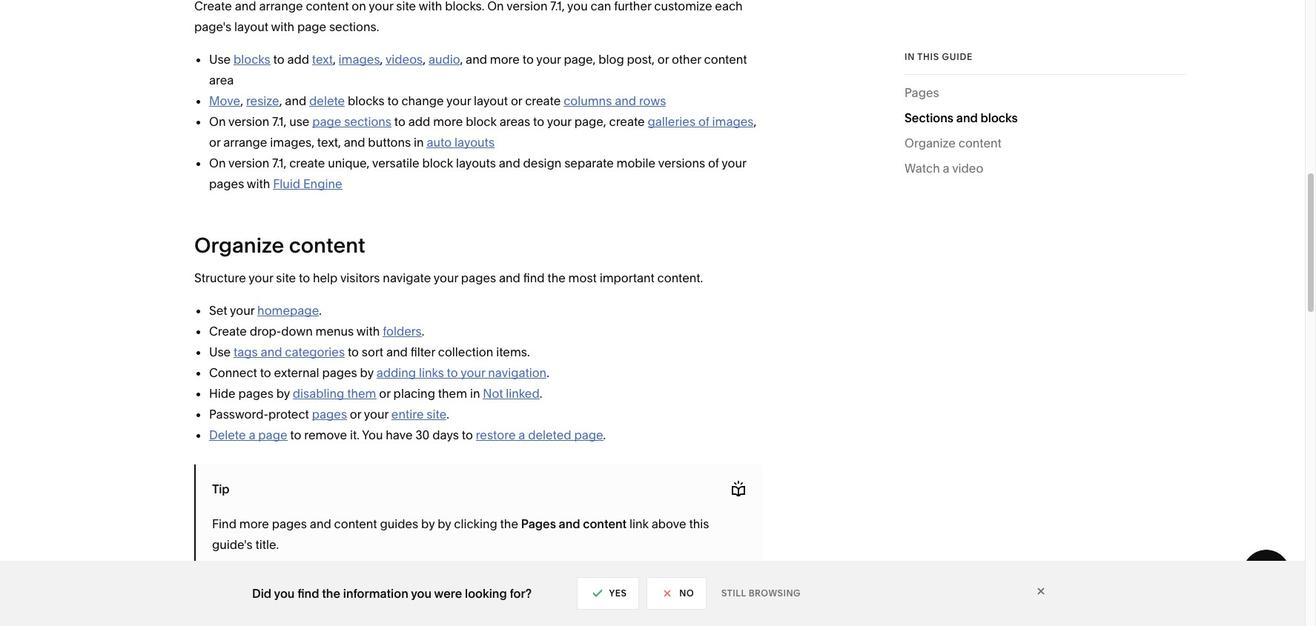 Task type: describe. For each thing, give the bounding box(es) containing it.
7.1, for galleries
[[272, 114, 287, 129]]

restore a deleted page link
[[476, 428, 604, 443]]

protect
[[269, 407, 309, 422]]

other
[[672, 52, 702, 67]]

sections.
[[329, 19, 379, 34]]

buttons
[[368, 135, 411, 150]]

on for pages
[[209, 156, 226, 171]]

further
[[614, 0, 652, 13]]

areas
[[500, 114, 531, 129]]

find more pages and content guides by by clicking the pages and content
[[212, 517, 630, 532]]

pages up disabling them link
[[322, 366, 357, 381]]

sort
[[362, 345, 384, 360]]

and inside create and arrange content on your site with blocks. on version 7.1, you can further customize each page's layout with page sections.
[[235, 0, 256, 13]]

to inside , and more to your page, blog post, or other content area
[[523, 52, 534, 67]]

adding links to your navigation link
[[377, 366, 547, 381]]

title.
[[256, 538, 279, 553]]

your right structure
[[249, 271, 273, 286]]

1 vertical spatial the
[[500, 517, 519, 532]]

deleted
[[528, 428, 572, 443]]

, or arrange images, text, and buttons in
[[209, 114, 757, 150]]

not linked link
[[483, 387, 540, 401]]

arrange for and
[[259, 0, 303, 13]]

page inside create and arrange content on your site with blocks. on version 7.1, you can further customize each page's layout with page sections.
[[297, 19, 327, 34]]

pages up title.
[[272, 517, 307, 532]]

disabling
[[293, 387, 345, 401]]

in inside set your homepage . create drop-down menus with folders . use tags and categories to sort and filter collection items. connect to external pages by adding links to your navigation . hide pages by disabling them or placing them in not linked . password-protect pages or your entire site . delete a page to remove it. you have 30 days to restore a deleted page .
[[470, 387, 480, 401]]

images link
[[339, 52, 380, 67]]

your inside on version 7.1, create unique, versatile block layouts and design separate mobile versions of your pages with
[[722, 156, 747, 171]]

sections
[[344, 114, 392, 129]]

important
[[600, 271, 655, 286]]

or up areas
[[511, 93, 523, 108]]

7.1, inside create and arrange content on your site with blocks. on version 7.1, you can further customize each page's layout with page sections.
[[551, 0, 565, 13]]

content inside , and more to your page, blog post, or other content area
[[705, 52, 748, 67]]

pages right navigate at the left top
[[461, 271, 496, 286]]

post,
[[627, 52, 655, 67]]

adding
[[377, 366, 416, 381]]

placing
[[394, 387, 435, 401]]

homepage
[[258, 303, 319, 318]]

unique,
[[328, 156, 370, 171]]

no
[[680, 588, 695, 599]]

fluid engine link
[[273, 177, 342, 191]]

versatile
[[372, 156, 420, 171]]

0 horizontal spatial images
[[339, 52, 380, 67]]

1 horizontal spatial you
[[411, 587, 432, 602]]

to left sort
[[348, 345, 359, 360]]

1 vertical spatial add
[[409, 114, 431, 129]]

on version 7.1, create unique, versatile block layouts and design separate mobile versions of your pages with
[[209, 156, 747, 191]]

pages link
[[312, 407, 347, 422]]

2 them from the left
[[438, 387, 467, 401]]

entire site link
[[392, 407, 447, 422]]

content left guides
[[334, 517, 377, 532]]

navigate
[[383, 271, 431, 286]]

2 horizontal spatial a
[[943, 161, 950, 176]]

1 horizontal spatial images
[[713, 114, 754, 129]]

linked
[[506, 387, 540, 401]]

0 vertical spatial block
[[466, 114, 497, 129]]

your down columns
[[547, 114, 572, 129]]

items.
[[496, 345, 530, 360]]

1 horizontal spatial more
[[433, 114, 463, 129]]

page sections link
[[313, 114, 392, 129]]

to left help
[[299, 271, 310, 286]]

version for pages
[[229, 156, 270, 171]]

your inside , and more to your page, blog post, or other content area
[[537, 52, 561, 67]]

text,
[[317, 135, 341, 150]]

down
[[281, 324, 313, 339]]

0 horizontal spatial the
[[322, 587, 341, 602]]

content up help
[[289, 233, 366, 258]]

collection
[[438, 345, 494, 360]]

audio link
[[429, 52, 460, 67]]

homepage link
[[258, 303, 319, 318]]

still browsing button
[[722, 578, 801, 611]]

structure your site to help visitors navigate your pages and find the most important content.
[[194, 271, 704, 286]]

set your homepage . create drop-down menus with folders . use tags and categories to sort and filter collection items. connect to external pages by adding links to your navigation . hide pages by disabling them or placing them in not linked . password-protect pages or your entire site . delete a page to remove it. you have 30 days to restore a deleted page .
[[209, 303, 606, 443]]

galleries of images link
[[648, 114, 754, 129]]

change
[[402, 93, 444, 108]]

did you find the information you were looking for?
[[252, 587, 532, 602]]

delete
[[209, 428, 246, 443]]

guides
[[380, 517, 419, 532]]

1 vertical spatial pages
[[521, 517, 556, 532]]

0 horizontal spatial organize content
[[194, 233, 366, 258]]

were
[[434, 587, 462, 602]]

have
[[386, 428, 413, 443]]

to up 'buttons'
[[395, 114, 406, 129]]

resize
[[246, 93, 279, 108]]

guide's
[[212, 538, 253, 553]]

or inside , or arrange images, text, and buttons in
[[209, 135, 221, 150]]

and inside "link"
[[957, 111, 978, 125]]

categories
[[285, 345, 345, 360]]

content.
[[658, 271, 704, 286]]

0 horizontal spatial by
[[276, 387, 290, 401]]

delete link
[[309, 93, 345, 108]]

disabling them link
[[293, 387, 377, 401]]

audio
[[429, 52, 460, 67]]

tags
[[234, 345, 258, 360]]

customize
[[655, 0, 713, 13]]

yes
[[610, 588, 627, 599]]

you
[[362, 428, 383, 443]]

page right deleted
[[575, 428, 604, 443]]

in inside , or arrange images, text, and buttons in
[[414, 135, 424, 150]]

move
[[209, 93, 241, 108]]

no button
[[647, 578, 707, 611]]

content inside create and arrange content on your site with blocks. on version 7.1, you can further customize each page's layout with page sections.
[[306, 0, 349, 13]]

use blocks to add text , images , videos , audio
[[209, 52, 460, 67]]

on
[[352, 0, 366, 13]]

0 vertical spatial organize
[[905, 136, 956, 151]]

you inside create and arrange content on your site with blocks. on version 7.1, you can further customize each page's layout with page sections.
[[568, 0, 588, 13]]

sections and blocks link
[[905, 108, 1018, 133]]

your down the collection on the bottom left of page
[[461, 366, 486, 381]]

0 horizontal spatial find
[[298, 587, 319, 602]]

link
[[630, 517, 649, 532]]

find
[[212, 517, 237, 532]]

create inside on version 7.1, create unique, versatile block layouts and design separate mobile versions of your pages with
[[289, 156, 325, 171]]

0 horizontal spatial organize
[[194, 233, 284, 258]]

30
[[416, 428, 430, 443]]

blocks.
[[445, 0, 485, 13]]

1 horizontal spatial organize content
[[905, 136, 1002, 151]]

create and arrange content on your site with blocks. on version 7.1, you can further customize each page's layout with page sections.
[[194, 0, 743, 34]]

your right set
[[230, 303, 255, 318]]

watch a video
[[905, 161, 984, 176]]

help
[[313, 271, 338, 286]]

browsing
[[749, 588, 801, 599]]

in
[[905, 51, 916, 62]]

rows
[[639, 93, 667, 108]]

in this guide
[[905, 51, 973, 62]]

on version 7.1, use page sections to add more block areas to your page, create galleries of images
[[209, 114, 754, 129]]

site inside set your homepage . create drop-down menus with folders . use tags and categories to sort and filter collection items. connect to external pages by adding links to your navigation . hide pages by disabling them or placing them in not linked . password-protect pages or your entire site . delete a page to remove it. you have 30 days to restore a deleted page .
[[427, 407, 447, 422]]

versions
[[659, 156, 706, 171]]

visitors
[[340, 271, 380, 286]]

tip
[[212, 482, 230, 497]]

content left 'link'
[[583, 517, 627, 532]]



Task type: vqa. For each thing, say whether or not it's contained in the screenshot.
search
no



Task type: locate. For each thing, give the bounding box(es) containing it.
navigation
[[488, 366, 547, 381]]

page,
[[564, 52, 596, 67], [575, 114, 607, 129]]

0 horizontal spatial block
[[422, 156, 453, 171]]

2 horizontal spatial site
[[427, 407, 447, 422]]

1 vertical spatial layouts
[[456, 156, 496, 171]]

with left blocks.
[[419, 0, 442, 13]]

more
[[490, 52, 520, 67], [433, 114, 463, 129], [239, 517, 269, 532]]

0 horizontal spatial blocks
[[234, 52, 271, 67]]

organize content
[[905, 136, 1002, 151], [194, 233, 366, 258]]

7.1, up fluid
[[272, 156, 287, 171]]

organize up structure
[[194, 233, 284, 258]]

to down protect
[[290, 428, 302, 443]]

arrange inside create and arrange content on your site with blocks. on version 7.1, you can further customize each page's layout with page sections.
[[259, 0, 303, 13]]

0 vertical spatial by
[[360, 366, 374, 381]]

to left external
[[260, 366, 271, 381]]

site up days
[[427, 407, 447, 422]]

by by
[[421, 517, 451, 532]]

2 vertical spatial version
[[229, 156, 270, 171]]

connect
[[209, 366, 257, 381]]

0 vertical spatial the
[[548, 271, 566, 286]]

folders link
[[383, 324, 422, 339]]

page down protect
[[258, 428, 288, 443]]

1 horizontal spatial pages
[[905, 85, 940, 100]]

of inside on version 7.1, create unique, versatile block layouts and design separate mobile versions of your pages with
[[709, 156, 720, 171]]

0 horizontal spatial in
[[414, 135, 424, 150]]

on inside on version 7.1, create unique, versatile block layouts and design separate mobile versions of your pages with
[[209, 156, 226, 171]]

layout
[[234, 19, 269, 34], [474, 93, 508, 108]]

0 horizontal spatial you
[[274, 587, 295, 602]]

layouts down auto layouts link
[[456, 156, 496, 171]]

the left information
[[322, 587, 341, 602]]

pages right clicking
[[521, 517, 556, 532]]

version inside on version 7.1, create unique, versatile block layouts and design separate mobile versions of your pages with
[[229, 156, 270, 171]]

1 horizontal spatial create
[[525, 93, 561, 108]]

tags and categories link
[[234, 345, 345, 360]]

pages up remove
[[312, 407, 347, 422]]

7.1, for pages
[[272, 156, 287, 171]]

, inside , or arrange images, text, and buttons in
[[754, 114, 757, 129]]

resize link
[[246, 93, 279, 108]]

use inside set your homepage . create drop-down menus with folders . use tags and categories to sort and filter collection items. connect to external pages by adding links to your navigation . hide pages by disabling them or placing them in not linked . password-protect pages or your entire site . delete a page to remove it. you have 30 days to restore a deleted page .
[[209, 345, 231, 360]]

create down set
[[209, 324, 247, 339]]

on inside create and arrange content on your site with blocks. on version 7.1, you can further customize each page's layout with page sections.
[[488, 0, 504, 13]]

0 vertical spatial site
[[396, 0, 416, 13]]

arrange for or
[[224, 135, 267, 150]]

a right delete
[[249, 428, 256, 443]]

0 vertical spatial find
[[524, 271, 545, 286]]

0 vertical spatial create
[[194, 0, 232, 13]]

0 vertical spatial in
[[414, 135, 424, 150]]

7.1, left use
[[272, 114, 287, 129]]

1 vertical spatial on
[[209, 114, 226, 129]]

with up sort
[[357, 324, 380, 339]]

use up area
[[209, 52, 231, 67]]

, and more to your page, blog post, or other content area
[[209, 52, 748, 88]]

1 vertical spatial by
[[276, 387, 290, 401]]

not
[[483, 387, 503, 401]]

structure
[[194, 271, 246, 286]]

1 vertical spatial more
[[433, 114, 463, 129]]

use
[[289, 114, 310, 129]]

version inside create and arrange content on your site with blocks. on version 7.1, you can further customize each page's layout with page sections.
[[507, 0, 548, 13]]

site right on
[[396, 0, 416, 13]]

this right "in"
[[918, 51, 940, 62]]

of right galleries
[[699, 114, 710, 129]]

use
[[209, 52, 231, 67], [209, 345, 231, 360]]

and
[[235, 0, 256, 13], [466, 52, 487, 67], [285, 93, 307, 108], [615, 93, 637, 108], [957, 111, 978, 125], [344, 135, 365, 150], [499, 156, 521, 171], [499, 271, 521, 286], [261, 345, 282, 360], [386, 345, 408, 360], [310, 517, 331, 532], [559, 517, 581, 532]]

content right other
[[705, 52, 748, 67]]

0 vertical spatial version
[[507, 0, 548, 13]]

days
[[433, 428, 459, 443]]

2 vertical spatial on
[[209, 156, 226, 171]]

did
[[252, 587, 272, 602]]

organize content up help
[[194, 233, 366, 258]]

images down sections.
[[339, 52, 380, 67]]

1 vertical spatial of
[[709, 156, 720, 171]]

them down adding links to your navigation link
[[438, 387, 467, 401]]

fluid engine
[[273, 177, 342, 191]]

design
[[523, 156, 562, 171]]

drop-
[[250, 324, 281, 339]]

, inside , and more to your page, blog post, or other content area
[[460, 52, 463, 67]]

more up auto
[[433, 114, 463, 129]]

1 vertical spatial in
[[470, 387, 480, 401]]

can
[[591, 0, 612, 13]]

0 vertical spatial this
[[918, 51, 940, 62]]

1 vertical spatial organize
[[194, 233, 284, 258]]

1 vertical spatial organize content
[[194, 233, 366, 258]]

or inside , and more to your page, blog post, or other content area
[[658, 52, 669, 67]]

your
[[369, 0, 394, 13], [537, 52, 561, 67], [447, 93, 471, 108], [547, 114, 572, 129], [722, 156, 747, 171], [249, 271, 273, 286], [434, 271, 458, 286], [230, 303, 255, 318], [461, 366, 486, 381], [364, 407, 389, 422]]

pages inside on version 7.1, create unique, versatile block layouts and design separate mobile versions of your pages with
[[209, 177, 244, 191]]

of right 'versions' in the right top of the page
[[709, 156, 720, 171]]

1 horizontal spatial block
[[466, 114, 497, 129]]

columns and rows link
[[564, 93, 667, 108]]

to right days
[[462, 428, 473, 443]]

restore
[[476, 428, 516, 443]]

watch
[[905, 161, 941, 176]]

you right did
[[274, 587, 295, 602]]

layouts inside on version 7.1, create unique, versatile block layouts and design separate mobile versions of your pages with
[[456, 156, 496, 171]]

0 horizontal spatial layout
[[234, 19, 269, 34]]

0 vertical spatial of
[[699, 114, 710, 129]]

to left the change at the top
[[388, 93, 399, 108]]

for?
[[510, 587, 532, 602]]

page, left blog
[[564, 52, 596, 67]]

yes button
[[577, 578, 640, 611]]

move link
[[209, 93, 241, 108]]

layout inside create and arrange content on your site with blocks. on version 7.1, you can further customize each page's layout with page sections.
[[234, 19, 269, 34]]

1 vertical spatial layout
[[474, 93, 508, 108]]

0 horizontal spatial a
[[249, 428, 256, 443]]

1 vertical spatial this
[[690, 517, 710, 532]]

2 vertical spatial 7.1,
[[272, 156, 287, 171]]

0 vertical spatial create
[[525, 93, 561, 108]]

content left on
[[306, 0, 349, 13]]

1 vertical spatial create
[[209, 324, 247, 339]]

menus
[[316, 324, 354, 339]]

and inside on version 7.1, create unique, versatile block layouts and design separate mobile versions of your pages with
[[499, 156, 521, 171]]

create up areas
[[525, 93, 561, 108]]

0 horizontal spatial more
[[239, 517, 269, 532]]

your right navigate at the left top
[[434, 271, 458, 286]]

2 vertical spatial site
[[427, 407, 447, 422]]

your right on
[[369, 0, 394, 13]]

your inside create and arrange content on your site with blocks. on version 7.1, you can further customize each page's layout with page sections.
[[369, 0, 394, 13]]

2 vertical spatial create
[[289, 156, 325, 171]]

2 vertical spatial blocks
[[981, 111, 1018, 125]]

folders
[[383, 324, 422, 339]]

to right blocks link
[[273, 52, 285, 67]]

with inside on version 7.1, create unique, versatile block layouts and design separate mobile versions of your pages with
[[247, 177, 270, 191]]

create up the page's at the top of the page
[[194, 0, 232, 13]]

more inside , and more to your page, blog post, or other content area
[[490, 52, 520, 67]]

1 vertical spatial use
[[209, 345, 231, 360]]

you left were
[[411, 587, 432, 602]]

your up you
[[364, 407, 389, 422]]

organize
[[905, 136, 956, 151], [194, 233, 284, 258]]

blocks up sections
[[348, 93, 385, 108]]

guide
[[943, 51, 973, 62]]

or right post,
[[658, 52, 669, 67]]

7.1, left can
[[551, 0, 565, 13]]

1 horizontal spatial site
[[396, 0, 416, 13]]

0 vertical spatial images
[[339, 52, 380, 67]]

version for galleries
[[229, 114, 270, 129]]

filter
[[411, 345, 435, 360]]

page, down columns
[[575, 114, 607, 129]]

delete
[[309, 93, 345, 108]]

this inside link above this guide's title.
[[690, 517, 710, 532]]

use up connect
[[209, 345, 231, 360]]

version right blocks.
[[507, 0, 548, 13]]

blocks up organize content link
[[981, 111, 1018, 125]]

layout up blocks link
[[234, 19, 269, 34]]

page, inside , and more to your page, blog post, or other content area
[[564, 52, 596, 67]]

images
[[339, 52, 380, 67], [713, 114, 754, 129]]

sections and blocks
[[905, 111, 1018, 125]]

it.
[[350, 428, 360, 443]]

information
[[343, 587, 409, 602]]

the right clicking
[[500, 517, 519, 532]]

1 vertical spatial blocks
[[348, 93, 385, 108]]

.
[[319, 303, 322, 318], [422, 324, 425, 339], [547, 366, 550, 381], [540, 387, 543, 401], [447, 407, 450, 422], [604, 428, 606, 443]]

above
[[652, 517, 687, 532]]

auto
[[427, 135, 452, 150]]

1 horizontal spatial them
[[438, 387, 467, 401]]

1 horizontal spatial organize
[[905, 136, 956, 151]]

blog
[[599, 52, 624, 67]]

a left video
[[943, 161, 950, 176]]

1 vertical spatial 7.1,
[[272, 114, 287, 129]]

0 vertical spatial arrange
[[259, 0, 303, 13]]

2 horizontal spatial more
[[490, 52, 520, 67]]

version down "resize" link
[[229, 114, 270, 129]]

pages link
[[905, 82, 940, 108]]

version down resize
[[229, 156, 270, 171]]

galleries
[[648, 114, 696, 129]]

page down delete link
[[313, 114, 342, 129]]

with up use blocks to add text , images , videos , audio
[[271, 19, 295, 34]]

pages left fluid
[[209, 177, 244, 191]]

you
[[568, 0, 588, 13], [274, 587, 295, 602], [411, 587, 432, 602]]

the left most
[[548, 271, 566, 286]]

1 horizontal spatial this
[[918, 51, 940, 62]]

still
[[722, 588, 747, 599]]

content up video
[[959, 136, 1002, 151]]

by up protect
[[276, 387, 290, 401]]

0 horizontal spatial add
[[287, 52, 309, 67]]

text
[[312, 52, 333, 67]]

pages
[[209, 177, 244, 191], [461, 271, 496, 286], [322, 366, 357, 381], [239, 387, 274, 401], [312, 407, 347, 422], [272, 517, 307, 532]]

page's
[[194, 19, 232, 34]]

1 horizontal spatial layout
[[474, 93, 508, 108]]

create inside create and arrange content on your site with blocks. on version 7.1, you can further customize each page's layout with page sections.
[[194, 0, 232, 13]]

each
[[715, 0, 743, 13]]

organize down sections
[[905, 136, 956, 151]]

1 horizontal spatial a
[[519, 428, 526, 443]]

1 vertical spatial site
[[276, 271, 296, 286]]

block down auto
[[422, 156, 453, 171]]

to
[[273, 52, 285, 67], [523, 52, 534, 67], [388, 93, 399, 108], [395, 114, 406, 129], [533, 114, 545, 129], [299, 271, 310, 286], [348, 345, 359, 360], [260, 366, 271, 381], [447, 366, 458, 381], [290, 428, 302, 443], [462, 428, 473, 443]]

arrange inside , or arrange images, text, and buttons in
[[224, 135, 267, 150]]

1 horizontal spatial the
[[500, 517, 519, 532]]

1 vertical spatial block
[[422, 156, 453, 171]]

text link
[[312, 52, 333, 67]]

0 vertical spatial add
[[287, 52, 309, 67]]

you left can
[[568, 0, 588, 13]]

2 horizontal spatial you
[[568, 0, 588, 13]]

layouts down "on version 7.1, use page sections to add more block areas to your page, create galleries of images" in the top of the page
[[455, 135, 495, 150]]

1 them from the left
[[347, 387, 377, 401]]

0 vertical spatial page,
[[564, 52, 596, 67]]

1 vertical spatial find
[[298, 587, 319, 602]]

add
[[287, 52, 309, 67], [409, 114, 431, 129]]

and inside , and more to your page, blog post, or other content area
[[466, 52, 487, 67]]

2 vertical spatial more
[[239, 517, 269, 532]]

1 vertical spatial create
[[610, 114, 645, 129]]

fluid
[[273, 177, 301, 191]]

0 vertical spatial layout
[[234, 19, 269, 34]]

page up text
[[297, 19, 327, 34]]

in
[[414, 135, 424, 150], [470, 387, 480, 401]]

and inside , or arrange images, text, and buttons in
[[344, 135, 365, 150]]

on for galleries
[[209, 114, 226, 129]]

pages up password-
[[239, 387, 274, 401]]

0 vertical spatial blocks
[[234, 52, 271, 67]]

engine
[[303, 177, 342, 191]]

2 horizontal spatial blocks
[[981, 111, 1018, 125]]

blocks link
[[234, 52, 271, 67]]

create
[[525, 93, 561, 108], [610, 114, 645, 129], [289, 156, 325, 171]]

by down sort
[[360, 366, 374, 381]]

2 horizontal spatial create
[[610, 114, 645, 129]]

1 horizontal spatial by
[[360, 366, 374, 381]]

0 vertical spatial organize content
[[905, 136, 1002, 151]]

0 vertical spatial layouts
[[455, 135, 495, 150]]

0 vertical spatial on
[[488, 0, 504, 13]]

with left fluid
[[247, 177, 270, 191]]

block inside on version 7.1, create unique, versatile block layouts and design separate mobile versions of your pages with
[[422, 156, 453, 171]]

0 horizontal spatial this
[[690, 517, 710, 532]]

2 use from the top
[[209, 345, 231, 360]]

with inside set your homepage . create drop-down menus with folders . use tags and categories to sort and filter collection items. connect to external pages by adding links to your navigation . hide pages by disabling them or placing them in not linked . password-protect pages or your entire site . delete a page to remove it. you have 30 days to restore a deleted page .
[[357, 324, 380, 339]]

in left auto
[[414, 135, 424, 150]]

add left text link
[[287, 52, 309, 67]]

1 horizontal spatial in
[[470, 387, 480, 401]]

1 horizontal spatial blocks
[[348, 93, 385, 108]]

to right areas
[[533, 114, 545, 129]]

2 horizontal spatial the
[[548, 271, 566, 286]]

set
[[209, 303, 227, 318]]

this right above
[[690, 517, 710, 532]]

your left blog
[[537, 52, 561, 67]]

1 vertical spatial page,
[[575, 114, 607, 129]]

your up "on version 7.1, use page sections to add more block areas to your page, create galleries of images" in the top of the page
[[447, 93, 471, 108]]

create inside set your homepage . create drop-down menus with folders . use tags and categories to sort and filter collection items. connect to external pages by adding links to your navigation . hide pages by disabling them or placing them in not linked . password-protect pages or your entire site . delete a page to remove it. you have 30 days to restore a deleted page .
[[209, 324, 247, 339]]

1 horizontal spatial find
[[524, 271, 545, 286]]

create down columns and rows link
[[610, 114, 645, 129]]

0 horizontal spatial them
[[347, 387, 377, 401]]

0 vertical spatial 7.1,
[[551, 0, 565, 13]]

1 use from the top
[[209, 52, 231, 67]]

0 horizontal spatial site
[[276, 271, 296, 286]]

0 vertical spatial pages
[[905, 85, 940, 100]]

7.1, inside on version 7.1, create unique, versatile block layouts and design separate mobile versions of your pages with
[[272, 156, 287, 171]]

by
[[360, 366, 374, 381], [276, 387, 290, 401]]

separate
[[565, 156, 614, 171]]

more down create and arrange content on your site with blocks. on version 7.1, you can further customize each page's layout with page sections.
[[490, 52, 520, 67]]

0 vertical spatial use
[[209, 52, 231, 67]]

more up title.
[[239, 517, 269, 532]]

find right did
[[298, 587, 319, 602]]

site inside create and arrange content on your site with blocks. on version 7.1, you can further customize each page's layout with page sections.
[[396, 0, 416, 13]]

or up it.
[[350, 407, 362, 422]]

0 horizontal spatial pages
[[521, 517, 556, 532]]

1 horizontal spatial add
[[409, 114, 431, 129]]

arrange down "resize" link
[[224, 135, 267, 150]]

find left most
[[524, 271, 545, 286]]

create up fluid engine link
[[289, 156, 325, 171]]

1 vertical spatial images
[[713, 114, 754, 129]]

blocks up area
[[234, 52, 271, 67]]

a right restore
[[519, 428, 526, 443]]

0 vertical spatial more
[[490, 52, 520, 67]]

organize content down sections and blocks "link"
[[905, 136, 1002, 151]]

them up it.
[[347, 387, 377, 401]]

0 horizontal spatial create
[[289, 156, 325, 171]]

content
[[306, 0, 349, 13], [705, 52, 748, 67], [959, 136, 1002, 151], [289, 233, 366, 258], [334, 517, 377, 532], [583, 517, 627, 532]]

to right 'links' at the left
[[447, 366, 458, 381]]

add down the change at the top
[[409, 114, 431, 129]]

still browsing
[[722, 588, 801, 599]]

or down adding
[[379, 387, 391, 401]]

to up areas
[[523, 52, 534, 67]]

layout up "on version 7.1, use page sections to add more block areas to your page, create galleries of images" in the top of the page
[[474, 93, 508, 108]]

1 vertical spatial arrange
[[224, 135, 267, 150]]

sections
[[905, 111, 954, 125]]

1 vertical spatial version
[[229, 114, 270, 129]]

arrange up blocks link
[[259, 0, 303, 13]]

delete a page link
[[209, 428, 288, 443]]

page
[[297, 19, 327, 34], [313, 114, 342, 129], [258, 428, 288, 443], [575, 428, 604, 443]]

blocks inside "link"
[[981, 111, 1018, 125]]

entire
[[392, 407, 424, 422]]

2 vertical spatial the
[[322, 587, 341, 602]]



